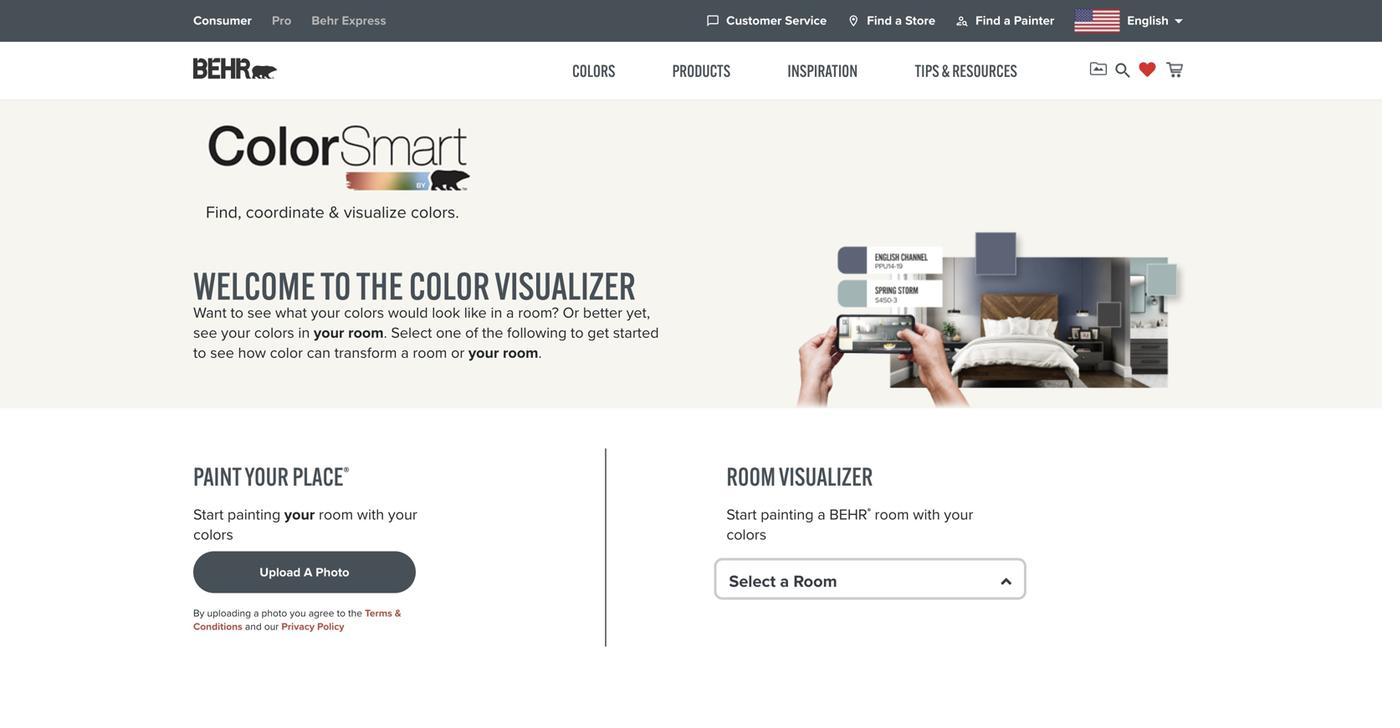 Task type: locate. For each thing, give the bounding box(es) containing it.
& left visualize
[[329, 200, 340, 225]]

yet,
[[627, 302, 650, 324]]

room
[[794, 570, 837, 594]]

0 vertical spatial visualizer
[[495, 263, 636, 310]]

0 horizontal spatial room with your colors
[[193, 504, 418, 546]]

select
[[391, 322, 432, 344], [729, 570, 776, 594]]

colors down room
[[727, 524, 767, 546]]

. down room?
[[539, 342, 542, 364]]

colors up transform
[[344, 302, 384, 324]]

select inside dropdown button
[[729, 570, 776, 594]]

painting down the room visualizer
[[761, 504, 814, 526]]

1 horizontal spatial ®
[[868, 507, 871, 518]]

the
[[356, 263, 403, 310]]

1 horizontal spatial with
[[913, 504, 941, 526]]

0 vertical spatial &
[[942, 60, 950, 81]]

person_search
[[956, 14, 969, 28]]

0 vertical spatial select
[[391, 322, 432, 344]]

consumer link
[[193, 12, 252, 30]]

of
[[465, 322, 478, 344]]

room down place
[[319, 504, 353, 526]]

0 horizontal spatial find
[[867, 12, 892, 30]]

2 with from the left
[[913, 504, 941, 526]]

upload a photo button
[[193, 552, 416, 594]]

start down room
[[727, 504, 757, 526]]

. left would at the top
[[384, 322, 387, 344]]

a inside dropdown button
[[780, 570, 789, 594]]

with
[[357, 504, 384, 526], [913, 504, 941, 526]]

1 vertical spatial &
[[329, 200, 340, 225]]

a left photo
[[304, 564, 313, 582]]

in right like
[[491, 302, 503, 324]]

select a room button
[[714, 559, 1027, 601]]

start for paint your place
[[193, 504, 224, 526]]

the
[[482, 322, 503, 344], [348, 606, 362, 621]]

2 find from the left
[[976, 12, 1001, 30]]

select inside . select one of the following to get started to see how color can transform a room or
[[391, 322, 432, 344]]

& right the tips
[[942, 60, 950, 81]]

or
[[563, 302, 579, 324]]

1 with from the left
[[357, 504, 384, 526]]

1 horizontal spatial room with your colors
[[727, 504, 974, 546]]

to
[[231, 302, 244, 324], [571, 322, 584, 344], [193, 342, 206, 364], [337, 606, 346, 621]]

® up select a room dropdown button at right
[[868, 507, 871, 518]]

1 start from the left
[[193, 504, 224, 526]]

agree
[[309, 606, 334, 621]]

a left room?
[[506, 302, 514, 324]]

find,
[[206, 200, 242, 225]]

.
[[384, 322, 387, 344], [539, 342, 542, 364]]

want
[[193, 302, 227, 324]]

visualizer up behr
[[779, 461, 873, 493]]

a inside . select one of the following to get started to see how color can transform a room or
[[401, 342, 409, 364]]

1 painting from the left
[[228, 504, 281, 526]]

with for paint your place
[[357, 504, 384, 526]]

0 horizontal spatial with
[[357, 504, 384, 526]]

2 horizontal spatial &
[[942, 60, 950, 81]]

1 vertical spatial select
[[729, 570, 776, 594]]

start
[[193, 504, 224, 526], [727, 504, 757, 526]]

can
[[307, 342, 331, 364]]

to down 'want'
[[193, 342, 206, 364]]

photo
[[262, 606, 287, 621]]

find for find a painter
[[976, 12, 1001, 30]]

want to see what your colors would look like in a room? or better yet, see your colors in
[[193, 302, 650, 344]]

to right 'want'
[[231, 302, 244, 324]]

2 vertical spatial &
[[395, 606, 401, 621]]

find for find a store
[[867, 12, 892, 30]]

& for terms
[[395, 606, 401, 621]]

room visualizer
[[727, 461, 873, 493]]

to inside want to see what your colors would look like in a room? or better yet, see your colors in
[[231, 302, 244, 324]]

a right transform
[[401, 342, 409, 364]]

visualizer
[[495, 263, 636, 310], [779, 461, 873, 493]]

1 room with your colors from the left
[[193, 504, 418, 546]]

see
[[248, 302, 271, 324], [193, 322, 217, 344], [210, 342, 234, 364]]

conditions
[[193, 620, 243, 635]]

paint
[[193, 461, 241, 493]]

a left store
[[895, 12, 902, 30]]

behr express link
[[312, 12, 386, 30]]

2 start from the left
[[727, 504, 757, 526]]

& for tips
[[942, 60, 950, 81]]

0 horizontal spatial painting
[[228, 504, 281, 526]]

& inside "terms & conditions"
[[395, 606, 401, 621]]

room with your colors for room visualizer
[[727, 504, 974, 546]]

room right behr
[[875, 504, 909, 526]]

2 painting from the left
[[761, 504, 814, 526]]

1 horizontal spatial start
[[727, 504, 757, 526]]

0 horizontal spatial ®
[[344, 464, 349, 483]]

2 room with your colors from the left
[[727, 504, 974, 546]]

a left "painter"
[[1004, 12, 1011, 30]]

find right person_search
[[976, 12, 1001, 30]]

0 horizontal spatial .
[[384, 322, 387, 344]]

®
[[344, 464, 349, 483], [868, 507, 871, 518]]

find left store
[[867, 12, 892, 30]]

how
[[238, 342, 266, 364]]

your
[[245, 461, 289, 493]]

0 horizontal spatial select
[[391, 322, 432, 344]]

1 horizontal spatial &
[[395, 606, 401, 621]]

colors link
[[572, 60, 615, 81]]

started
[[613, 322, 659, 344]]

1 horizontal spatial select
[[729, 570, 776, 594]]

in left your room
[[298, 322, 310, 344]]

colors.
[[411, 200, 459, 225]]

room with your colors up "upload a photo"
[[193, 504, 418, 546]]

room right service
[[847, 14, 861, 28]]

room with your colors up select a room dropdown button at right
[[727, 504, 974, 546]]

your
[[311, 302, 340, 324], [221, 322, 250, 344], [314, 322, 344, 344], [469, 342, 499, 364], [284, 504, 315, 526], [388, 504, 418, 526], [944, 504, 974, 526]]

find
[[867, 12, 892, 30], [976, 12, 1001, 30]]

painting down the your
[[228, 504, 281, 526]]

&
[[942, 60, 950, 81], [329, 200, 340, 225], [395, 606, 401, 621]]

the right of
[[482, 322, 503, 344]]

0 vertical spatial ®
[[344, 464, 349, 483]]

start down paint in the bottom left of the page
[[193, 504, 224, 526]]

1 horizontal spatial painting
[[761, 504, 814, 526]]

1 vertical spatial the
[[348, 606, 362, 621]]

a
[[895, 12, 902, 30], [1004, 12, 1011, 30], [506, 302, 514, 324], [401, 342, 409, 364], [818, 504, 826, 526], [304, 564, 313, 582], [780, 570, 789, 594], [254, 606, 259, 621]]

search link
[[1113, 58, 1134, 83]]

chat_bubble_outline customer service
[[706, 12, 827, 30]]

1 vertical spatial visualizer
[[779, 461, 873, 493]]

start painting your
[[193, 504, 315, 526]]

1 horizontal spatial find
[[976, 12, 1001, 30]]

1 find from the left
[[867, 12, 892, 30]]

0 horizontal spatial visualizer
[[495, 263, 636, 310]]

customer
[[727, 12, 782, 30]]

upload a photo
[[260, 564, 350, 582]]

colors
[[344, 302, 384, 324], [254, 322, 294, 344], [193, 524, 233, 546], [727, 524, 767, 546]]

select left one
[[391, 322, 432, 344]]

room down room?
[[503, 342, 539, 364]]

you
[[290, 606, 306, 621]]

& right terms
[[395, 606, 401, 621]]

1 vertical spatial ®
[[868, 507, 871, 518]]

1 horizontal spatial in
[[491, 302, 503, 324]]

select left room
[[729, 570, 776, 594]]

chat_bubble_outline
[[706, 14, 720, 28]]

and
[[245, 620, 262, 635]]

visualizer up following
[[495, 263, 636, 310]]

a left behr
[[818, 504, 826, 526]]

a left room
[[780, 570, 789, 594]]

® inside paint your place ®
[[344, 464, 349, 483]]

1 horizontal spatial .
[[539, 342, 542, 364]]

look
[[432, 302, 460, 324]]

by uploading a photo you agree to the
[[193, 606, 365, 621]]

the left terms
[[348, 606, 362, 621]]

® right the your
[[344, 464, 349, 483]]

room left or
[[413, 342, 447, 364]]

get
[[588, 322, 609, 344]]

room inside . select one of the following to get started to see how color can transform a room or
[[413, 342, 447, 364]]

arrow_drop_down
[[1169, 11, 1189, 31]]

0 horizontal spatial start
[[193, 504, 224, 526]]

our
[[264, 620, 279, 635]]

1 horizontal spatial the
[[482, 322, 503, 344]]

0 horizontal spatial in
[[298, 322, 310, 344]]

® inside the start painting a behr ®
[[868, 507, 871, 518]]

person_search find a painter
[[956, 12, 1055, 30]]

0 vertical spatial the
[[482, 322, 503, 344]]



Task type: describe. For each thing, give the bounding box(es) containing it.
find, coordinate & visualize colors.
[[206, 200, 459, 225]]

a left the photo
[[254, 606, 259, 621]]

behr express
[[312, 12, 386, 30]]

uploading
[[207, 606, 251, 621]]

transform
[[335, 342, 397, 364]]

to left get
[[571, 322, 584, 344]]

visualizer logo image
[[789, 229, 1189, 409]]

welcome to the color visualizer
[[193, 263, 636, 310]]

room find a store
[[847, 12, 936, 30]]

service
[[785, 12, 827, 30]]

painting for room visualizer
[[761, 504, 814, 526]]

color
[[409, 263, 490, 310]]

following
[[507, 322, 567, 344]]

by
[[193, 606, 205, 621]]

0 horizontal spatial &
[[329, 200, 340, 225]]

consumer
[[193, 12, 252, 30]]

start for room visualizer
[[727, 504, 757, 526]]

inspiration link
[[788, 60, 858, 81]]

or
[[451, 342, 465, 364]]

room?
[[518, 302, 559, 324]]

pro
[[272, 12, 292, 30]]

room left would at the top
[[348, 322, 384, 344]]

what
[[275, 302, 307, 324]]

behr
[[312, 12, 339, 30]]

like
[[464, 302, 487, 324]]

search
[[1113, 61, 1134, 81]]

pro link
[[272, 12, 292, 30]]

terms & conditions link
[[193, 606, 401, 635]]

privacy
[[282, 620, 315, 635]]

room with your colors for paint your place
[[193, 504, 418, 546]]

room inside room find a store
[[847, 14, 861, 28]]

colors
[[572, 60, 615, 81]]

. inside . select one of the following to get started to see how color can transform a room or
[[384, 322, 387, 344]]

privacy policy link
[[282, 620, 344, 635]]

one
[[436, 322, 462, 344]]

tips
[[915, 60, 940, 81]]

to right agree
[[337, 606, 346, 621]]

1 horizontal spatial visualizer
[[779, 461, 873, 493]]

inspiration
[[788, 60, 858, 81]]

0 horizontal spatial the
[[348, 606, 362, 621]]

resources
[[953, 60, 1018, 81]]

would
[[388, 302, 428, 324]]

tips & resources
[[915, 60, 1018, 81]]

a inside want to see what your colors would look like in a room? or better yet, see your colors in
[[506, 302, 514, 324]]

policy
[[317, 620, 344, 635]]

visualize
[[344, 200, 407, 225]]

place
[[292, 461, 344, 493]]

welcome
[[193, 263, 315, 310]]

store
[[906, 12, 936, 30]]

tips & resources link
[[915, 60, 1018, 81]]

products link
[[673, 60, 731, 81]]

terms
[[365, 606, 392, 621]]

with for room visualizer
[[913, 504, 941, 526]]

to
[[320, 263, 351, 310]]

terms & conditions
[[193, 606, 401, 635]]

select a room
[[729, 570, 837, 594]]

coordinate
[[246, 200, 325, 225]]

and our privacy policy
[[243, 620, 344, 635]]

room
[[727, 461, 776, 493]]

painting for paint your place
[[228, 504, 281, 526]]

the inside . select one of the following to get started to see how color can transform a room or
[[482, 322, 503, 344]]

painter
[[1014, 12, 1055, 30]]

your room
[[314, 322, 384, 344]]

colors left can
[[254, 322, 294, 344]]

upload
[[260, 564, 301, 582]]

products
[[673, 60, 731, 81]]

express
[[342, 12, 386, 30]]

your room .
[[469, 342, 542, 364]]

photo
[[316, 564, 350, 582]]

colors down paint in the bottom left of the page
[[193, 524, 233, 546]]

a inside button
[[304, 564, 313, 582]]

paint your place ®
[[193, 461, 349, 493]]

behr
[[830, 504, 868, 526]]

better
[[583, 302, 623, 324]]

color
[[270, 342, 303, 364]]

. select one of the following to get started to see how color can transform a room or
[[193, 322, 659, 364]]

start painting a behr ®
[[727, 504, 871, 526]]

see inside . select one of the following to get started to see how color can transform a room or
[[210, 342, 234, 364]]

us flag image
[[1075, 9, 1121, 33]]

english arrow_drop_down
[[1128, 11, 1189, 31]]

behr logo image
[[193, 58, 277, 79]]

english
[[1128, 12, 1169, 30]]



Task type: vqa. For each thing, say whether or not it's contained in the screenshot.
Paint Can With Brush Image
no



